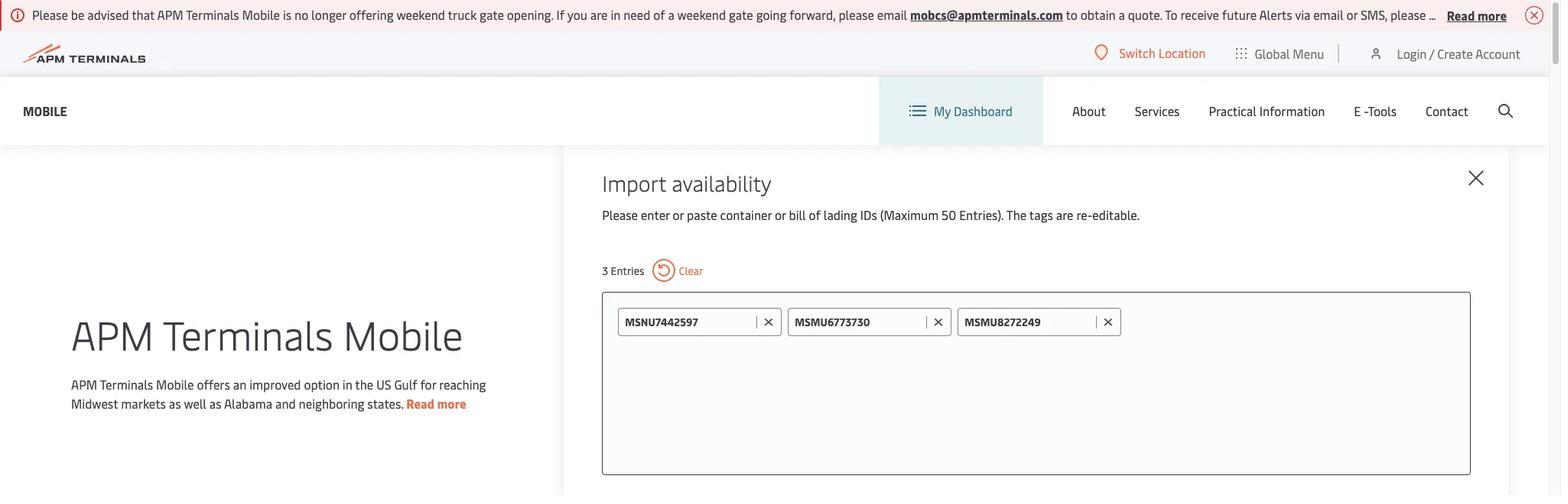 Task type: describe. For each thing, give the bounding box(es) containing it.
50
[[942, 207, 957, 223]]

gulf
[[394, 377, 417, 393]]

truck
[[448, 6, 477, 23]]

services
[[1135, 103, 1180, 119]]

subscribe
[[1430, 6, 1483, 23]]

is
[[283, 6, 292, 23]]

terminals for apm terminals mobile offers an improved option in the us gulf for reaching midwest markets as well as alabama and neighboring states.
[[100, 377, 153, 393]]

e -tools button
[[1355, 77, 1397, 145]]

availability
[[672, 168, 772, 197]]

login
[[1398, 45, 1427, 62]]

sms,
[[1361, 6, 1388, 23]]

tags
[[1030, 207, 1054, 223]]

dashboard
[[954, 103, 1013, 119]]

you
[[568, 6, 588, 23]]

services button
[[1135, 77, 1180, 145]]

1 weekend from the left
[[397, 6, 445, 23]]

an
[[233, 377, 247, 393]]

2 weekend from the left
[[678, 6, 726, 23]]

no
[[295, 6, 309, 23]]

/
[[1430, 45, 1435, 62]]

global menu
[[1255, 45, 1325, 62]]

read for read more button
[[1448, 7, 1476, 23]]

neighboring
[[299, 396, 365, 412]]

-
[[1365, 103, 1369, 119]]

alabama
[[224, 396, 272, 412]]

import availability
[[602, 168, 772, 197]]

my dashboard button
[[910, 77, 1013, 145]]

enter
[[641, 207, 670, 223]]

3 entries
[[602, 264, 645, 278]]

(maximum
[[881, 207, 939, 223]]

tools
[[1369, 103, 1397, 119]]

apm terminals mobile
[[71, 308, 463, 361]]

please be advised that apm terminals mobile is no longer offering weekend truck gate opening. if you are in need of a weekend gate going forward, please email mobcs@apmterminals.com to obtain a quote. to receive future alerts via email or sms, please subscribe to terminal al
[[32, 6, 1562, 23]]

markets
[[121, 396, 166, 412]]

read more link
[[407, 396, 466, 412]]

clear
[[679, 264, 704, 278]]

entries
[[611, 264, 645, 278]]

mobcs@apmterminals.com link
[[911, 6, 1064, 23]]

terminal
[[1501, 6, 1550, 23]]

mobile inside apm terminals mobile offers an improved option in the us gulf for reaching midwest markets as well as alabama and neighboring states.
[[156, 377, 194, 393]]

2 a from the left
[[1119, 6, 1126, 23]]

1 horizontal spatial are
[[1057, 207, 1074, 223]]

1 vertical spatial of
[[809, 207, 821, 223]]

contact
[[1426, 103, 1469, 119]]

global
[[1255, 45, 1291, 62]]

1 please from the left
[[839, 6, 875, 23]]

reaching
[[439, 377, 486, 393]]

that
[[132, 6, 155, 23]]

please enter or paste container or bill of lading ids (maximum 50 entries). the tags are re-editable.
[[602, 207, 1140, 223]]

states.
[[368, 396, 404, 412]]

import
[[602, 168, 667, 197]]

read more button
[[1448, 5, 1508, 24]]

2 please from the left
[[1391, 6, 1427, 23]]

1 email from the left
[[878, 6, 908, 23]]

1 to from the left
[[1066, 6, 1078, 23]]

2 email from the left
[[1314, 6, 1344, 23]]

offering
[[349, 6, 394, 23]]

the
[[1007, 207, 1027, 223]]

1 entered id text field from the left
[[625, 315, 753, 330]]

1 gate from the left
[[480, 6, 504, 23]]

practical information button
[[1209, 77, 1326, 145]]

going
[[757, 6, 787, 23]]

please for please be advised that apm terminals mobile is no longer offering weekend truck gate opening. if you are in need of a weekend gate going forward, please email mobcs@apmterminals.com to obtain a quote. to receive future alerts via email or sms, please subscribe to terminal al
[[32, 6, 68, 23]]

switch location button
[[1095, 44, 1206, 61]]

contact button
[[1426, 77, 1469, 145]]

paste
[[687, 207, 718, 223]]

read for read more link
[[407, 396, 435, 412]]

mobile link
[[23, 101, 67, 121]]

1 a from the left
[[668, 6, 675, 23]]

practical
[[1209, 103, 1257, 119]]

e -tools
[[1355, 103, 1397, 119]]

entries).
[[960, 207, 1004, 223]]

opening.
[[507, 6, 554, 23]]

future
[[1223, 6, 1257, 23]]

2 as from the left
[[210, 396, 222, 412]]

0 vertical spatial apm
[[157, 6, 183, 23]]

0 vertical spatial of
[[654, 6, 665, 23]]

practical information
[[1209, 103, 1326, 119]]

midwest
[[71, 396, 118, 412]]

the
[[355, 377, 374, 393]]

switch location
[[1120, 44, 1206, 61]]

ids
[[861, 207, 878, 223]]

1 horizontal spatial or
[[775, 207, 786, 223]]

need
[[624, 6, 651, 23]]

global menu button
[[1222, 30, 1340, 76]]

forward,
[[790, 6, 836, 23]]

account
[[1476, 45, 1521, 62]]

more for read more link
[[437, 396, 466, 412]]

read more for read more button
[[1448, 7, 1508, 23]]

information
[[1260, 103, 1326, 119]]

2 to from the left
[[1486, 6, 1498, 23]]

2 gate from the left
[[729, 6, 754, 23]]

obtain
[[1081, 6, 1116, 23]]



Task type: locate. For each thing, give the bounding box(es) containing it.
location
[[1159, 44, 1206, 61]]

of right need
[[654, 6, 665, 23]]

0 horizontal spatial read more
[[407, 396, 466, 412]]

0 horizontal spatial are
[[591, 6, 608, 23]]

or right "enter"
[[673, 207, 684, 223]]

terminals up markets
[[100, 377, 153, 393]]

subscribe to terminal al link
[[1430, 6, 1562, 23]]

read more for read more link
[[407, 396, 466, 412]]

a
[[668, 6, 675, 23], [1119, 6, 1126, 23]]

apm inside apm terminals mobile offers an improved option in the us gulf for reaching midwest markets as well as alabama and neighboring states.
[[71, 377, 97, 393]]

2 entered id text field from the left
[[795, 315, 923, 330]]

1 horizontal spatial email
[[1314, 6, 1344, 23]]

read down 'for'
[[407, 396, 435, 412]]

0 horizontal spatial or
[[673, 207, 684, 223]]

if
[[557, 6, 565, 23]]

gate
[[480, 6, 504, 23], [729, 6, 754, 23]]

bill
[[789, 207, 806, 223]]

please right sms,
[[1391, 6, 1427, 23]]

0 vertical spatial please
[[32, 6, 68, 23]]

please down import
[[602, 207, 638, 223]]

more up account
[[1478, 7, 1508, 23]]

re-
[[1077, 207, 1093, 223]]

0 horizontal spatial entered id text field
[[625, 315, 753, 330]]

my
[[934, 103, 951, 119]]

1 horizontal spatial read
[[1448, 7, 1476, 23]]

close alert image
[[1526, 6, 1544, 24]]

in left the
[[343, 377, 353, 393]]

email
[[878, 6, 908, 23], [1314, 6, 1344, 23]]

0 horizontal spatial more
[[437, 396, 466, 412]]

are
[[591, 6, 608, 23], [1057, 207, 1074, 223]]

or left sms,
[[1347, 6, 1358, 23]]

1 horizontal spatial gate
[[729, 6, 754, 23]]

1 horizontal spatial read more
[[1448, 7, 1508, 23]]

1 horizontal spatial as
[[210, 396, 222, 412]]

weekend
[[397, 6, 445, 23], [678, 6, 726, 23]]

please
[[839, 6, 875, 23], [1391, 6, 1427, 23]]

terminals inside apm terminals mobile offers an improved option in the us gulf for reaching midwest markets as well as alabama and neighboring states.
[[100, 377, 153, 393]]

please for please enter or paste container or bill of lading ids (maximum 50 entries). the tags are re-editable.
[[602, 207, 638, 223]]

1 vertical spatial more
[[437, 396, 466, 412]]

in inside apm terminals mobile offers an improved option in the us gulf for reaching midwest markets as well as alabama and neighboring states.
[[343, 377, 353, 393]]

or left 'bill'
[[775, 207, 786, 223]]

0 vertical spatial are
[[591, 6, 608, 23]]

1 horizontal spatial more
[[1478, 7, 1508, 23]]

0 horizontal spatial please
[[32, 6, 68, 23]]

0 horizontal spatial read
[[407, 396, 435, 412]]

as left well
[[169, 396, 181, 412]]

to left terminal
[[1486, 6, 1498, 23]]

0 horizontal spatial of
[[654, 6, 665, 23]]

0 horizontal spatial gate
[[480, 6, 504, 23]]

gate right truck
[[480, 6, 504, 23]]

clear button
[[652, 259, 704, 282]]

0 vertical spatial in
[[611, 6, 621, 23]]

0 vertical spatial read
[[1448, 7, 1476, 23]]

2 horizontal spatial or
[[1347, 6, 1358, 23]]

us
[[377, 377, 391, 393]]

1 horizontal spatial please
[[1391, 6, 1427, 23]]

1 vertical spatial in
[[343, 377, 353, 393]]

0 horizontal spatial as
[[169, 396, 181, 412]]

are left re-
[[1057, 207, 1074, 223]]

be
[[71, 6, 84, 23]]

more for read more button
[[1478, 7, 1508, 23]]

read more up login / create account
[[1448, 7, 1508, 23]]

1 vertical spatial read
[[407, 396, 435, 412]]

lading
[[824, 207, 858, 223]]

0 horizontal spatial in
[[343, 377, 353, 393]]

1 vertical spatial apm
[[71, 308, 154, 361]]

receive
[[1181, 6, 1220, 23]]

switch
[[1120, 44, 1156, 61]]

read up login / create account
[[1448, 7, 1476, 23]]

to left obtain
[[1066, 6, 1078, 23]]

container
[[721, 207, 772, 223]]

as down offers on the left of the page
[[210, 396, 222, 412]]

in
[[611, 6, 621, 23], [343, 377, 353, 393]]

1 as from the left
[[169, 396, 181, 412]]

longer
[[312, 6, 346, 23]]

apm for apm terminals mobile offers an improved option in the us gulf for reaching midwest markets as well as alabama and neighboring states.
[[71, 377, 97, 393]]

0 horizontal spatial weekend
[[397, 6, 445, 23]]

0 vertical spatial more
[[1478, 7, 1508, 23]]

about button
[[1073, 77, 1106, 145]]

0 horizontal spatial email
[[878, 6, 908, 23]]

apm
[[157, 6, 183, 23], [71, 308, 154, 361], [71, 377, 97, 393]]

to
[[1066, 6, 1078, 23], [1486, 6, 1498, 23]]

as
[[169, 396, 181, 412], [210, 396, 222, 412]]

login / create account link
[[1369, 31, 1521, 76]]

1 horizontal spatial of
[[809, 207, 821, 223]]

more down the reaching
[[437, 396, 466, 412]]

read more down 'for'
[[407, 396, 466, 412]]

a right need
[[668, 6, 675, 23]]

Entered ID text field
[[965, 315, 1093, 330]]

1 horizontal spatial weekend
[[678, 6, 726, 23]]

advised
[[87, 6, 129, 23]]

terminals for apm terminals mobile
[[163, 308, 333, 361]]

read more
[[1448, 7, 1508, 23], [407, 396, 466, 412]]

option
[[304, 377, 340, 393]]

0 vertical spatial read more
[[1448, 7, 1508, 23]]

about
[[1073, 103, 1106, 119]]

3
[[602, 264, 608, 278]]

more
[[1478, 7, 1508, 23], [437, 396, 466, 412]]

al
[[1552, 6, 1562, 23]]

0 horizontal spatial please
[[839, 6, 875, 23]]

offers
[[197, 377, 230, 393]]

terminals up an
[[163, 308, 333, 361]]

please right forward,
[[839, 6, 875, 23]]

more inside button
[[1478, 7, 1508, 23]]

0 vertical spatial terminals
[[186, 6, 239, 23]]

0 horizontal spatial to
[[1066, 6, 1078, 23]]

please left be
[[32, 6, 68, 23]]

please
[[32, 6, 68, 23], [602, 207, 638, 223]]

read
[[1448, 7, 1476, 23], [407, 396, 435, 412]]

quote. to
[[1129, 6, 1178, 23]]

read inside button
[[1448, 7, 1476, 23]]

weekend right need
[[678, 6, 726, 23]]

create
[[1438, 45, 1474, 62]]

1 horizontal spatial in
[[611, 6, 621, 23]]

gate left going
[[729, 6, 754, 23]]

for
[[420, 377, 436, 393]]

a right obtain
[[1119, 6, 1126, 23]]

0 horizontal spatial a
[[668, 6, 675, 23]]

my dashboard
[[934, 103, 1013, 119]]

2 vertical spatial terminals
[[100, 377, 153, 393]]

alerts
[[1260, 6, 1293, 23]]

1 horizontal spatial please
[[602, 207, 638, 223]]

1 vertical spatial are
[[1057, 207, 1074, 223]]

editable.
[[1093, 207, 1140, 223]]

menu
[[1294, 45, 1325, 62]]

1 horizontal spatial a
[[1119, 6, 1126, 23]]

apm for apm terminals mobile
[[71, 308, 154, 361]]

via
[[1296, 6, 1311, 23]]

1 vertical spatial read more
[[407, 396, 466, 412]]

1 horizontal spatial to
[[1486, 6, 1498, 23]]

improved
[[250, 377, 301, 393]]

are right "you"
[[591, 6, 608, 23]]

weekend left truck
[[397, 6, 445, 23]]

1 horizontal spatial entered id text field
[[795, 315, 923, 330]]

terminals right that
[[186, 6, 239, 23]]

in left need
[[611, 6, 621, 23]]

Entered ID text field
[[625, 315, 753, 330], [795, 315, 923, 330]]

2 vertical spatial apm
[[71, 377, 97, 393]]

of right 'bill'
[[809, 207, 821, 223]]

mobcs@apmterminals.com
[[911, 6, 1064, 23]]

1 vertical spatial please
[[602, 207, 638, 223]]

and
[[275, 396, 296, 412]]

of
[[654, 6, 665, 23], [809, 207, 821, 223]]

1 vertical spatial terminals
[[163, 308, 333, 361]]

e
[[1355, 103, 1362, 119]]

apm terminals mobile offers an improved option in the us gulf for reaching midwest markets as well as alabama and neighboring states.
[[71, 377, 486, 412]]



Task type: vqa. For each thing, say whether or not it's contained in the screenshot.
email
yes



